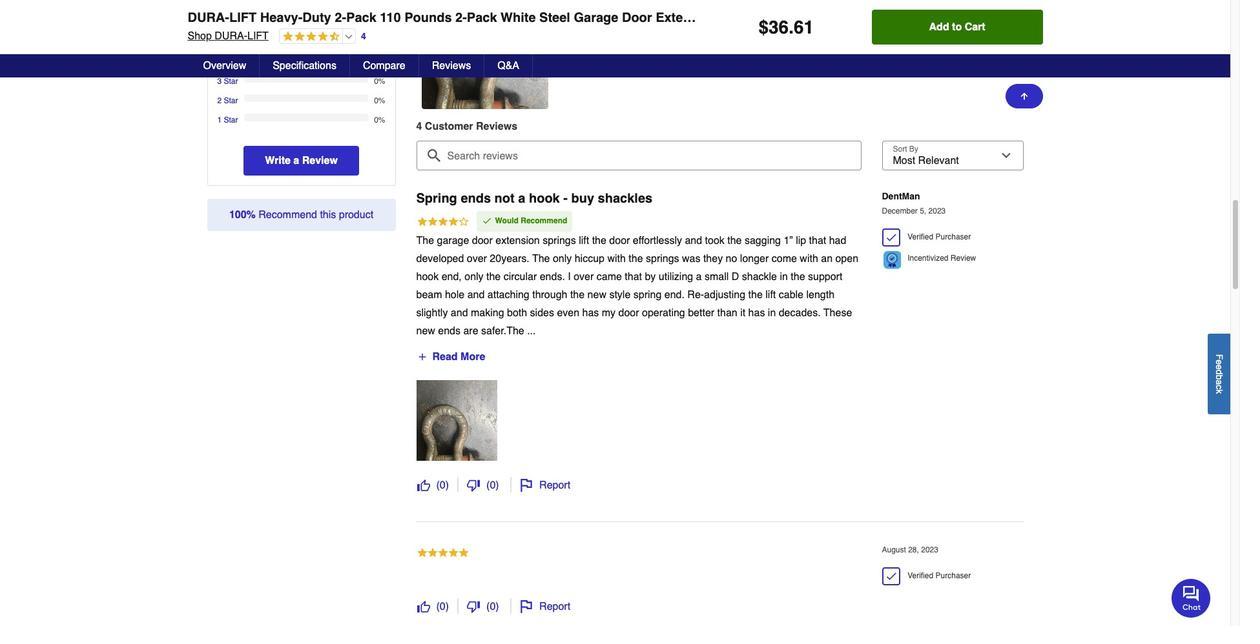 Task type: vqa. For each thing, say whether or not it's contained in the screenshot.
the bottom USE
no



Task type: locate. For each thing, give the bounding box(es) containing it.
0 for thumb up image's the thumb down icon
[[490, 480, 496, 492]]

1 vertical spatial and
[[468, 290, 485, 301]]

the
[[592, 235, 607, 247], [728, 235, 742, 247], [629, 253, 643, 265], [486, 271, 501, 283], [791, 271, 805, 283], [570, 290, 585, 301], [749, 290, 763, 301]]

in left the decades.
[[768, 308, 776, 319]]

verified up incentivized at top right
[[908, 233, 934, 242]]

checkmark image left would
[[482, 216, 492, 226]]

star for 5 star
[[224, 44, 238, 53]]

the garage door extension springs lift the door effortlessly and took the sagging 1" lip that had developed over 20years. the only hiccup with the springs was they no longer come with an open hook end, only the circular ends. i over came that by utilizing a small d shackle in the support beam hole and attaching through the new style spring end. re-adjusting the lift cable length slightly and making both sides even has my door operating better than it has in decades. these new ends are safer.the ...
[[416, 235, 859, 337]]

overview button
[[190, 54, 260, 78]]

1"
[[784, 235, 793, 247]]

28,
[[908, 546, 919, 555]]

50% up compare
[[370, 44, 385, 53]]

4 down 5
[[217, 59, 222, 68]]

a inside the garage door extension springs lift the door effortlessly and took the sagging 1" lip that had developed over 20years. the only hiccup with the springs was they no longer come with an open hook end, only the circular ends. i over came that by utilizing a small d shackle in the support beam hole and attaching through the new style spring end. re-adjusting the lift cable length slightly and making both sides even has my door operating better than it has in decades. these new ends are safer.the ...
[[696, 271, 702, 283]]

august 28, 2023
[[882, 546, 939, 555]]

longer
[[740, 253, 769, 265]]

this
[[320, 209, 336, 221]]

1 vertical spatial verified
[[908, 572, 934, 581]]

garage
[[574, 10, 619, 25]]

1 e from the top
[[1215, 360, 1225, 365]]

came
[[597, 271, 622, 283]]

has
[[582, 308, 599, 319], [749, 308, 765, 319]]

small 1/4" shackle required image image
[[422, 39, 548, 52]]

springs
[[543, 235, 576, 247], [646, 253, 679, 265]]

both
[[507, 308, 527, 319]]

1 vertical spatial verified purchaser
[[904, 572, 971, 581]]

report for thumb up image's the thumb down icon's "report" button
[[540, 480, 571, 492]]

1 vertical spatial report
[[540, 602, 571, 613]]

1 report from the top
[[540, 480, 571, 492]]

lift down heavy-
[[247, 30, 269, 42]]

( 0 ) right thumb up icon at left bottom
[[436, 602, 449, 613]]

new
[[588, 290, 607, 301], [416, 326, 435, 337]]

1 vertical spatial springs
[[646, 253, 679, 265]]

0 vertical spatial only
[[553, 253, 572, 265]]

0 vertical spatial 0%
[[374, 77, 385, 86]]

new up 'my'
[[588, 290, 607, 301]]

checkmark image down august
[[885, 570, 898, 584]]

1 vertical spatial 2023
[[921, 546, 939, 555]]

hook
[[529, 191, 560, 206], [416, 271, 439, 283]]

2 verified from the top
[[908, 572, 934, 581]]

1 horizontal spatial has
[[749, 308, 765, 319]]

1 verified purchaser from the top
[[904, 233, 971, 242]]

lift
[[579, 235, 589, 247], [766, 290, 776, 301]]

0 for thumb up icon at left bottom
[[440, 602, 446, 613]]

0 for thumb up icon at left bottom the thumb down icon
[[490, 602, 496, 613]]

a inside button
[[294, 155, 299, 167]]

4 up compare
[[361, 31, 366, 41]]

1 vertical spatial 0%
[[374, 96, 385, 105]]

2 with from the left
[[800, 253, 818, 265]]

hook up the "beam"
[[416, 271, 439, 283]]

a left 'small'
[[696, 271, 702, 283]]

61
[[794, 17, 814, 37]]

shop dura-lift
[[188, 30, 269, 42]]

december
[[882, 206, 918, 215]]

0 vertical spatial purchaser
[[936, 233, 971, 242]]

2- right pounds
[[456, 10, 467, 25]]

0 vertical spatial and
[[685, 235, 702, 247]]

0 horizontal spatial has
[[582, 308, 599, 319]]

0
[[440, 480, 446, 492], [490, 480, 496, 492], [440, 602, 446, 613], [490, 602, 496, 613]]

0 horizontal spatial with
[[608, 253, 626, 265]]

$ 36 . 61
[[759, 17, 814, 37]]

report right flag image
[[540, 480, 571, 492]]

0 horizontal spatial 2-
[[335, 10, 346, 25]]

) left flag image
[[496, 480, 499, 492]]

e up d
[[1215, 360, 1225, 365]]

the down i
[[570, 290, 585, 301]]

steel
[[540, 10, 570, 25]]

lift up hiccup
[[579, 235, 589, 247]]

1 thumb down image from the top
[[467, 479, 480, 492]]

) left flag icon
[[496, 602, 499, 613]]

1 vertical spatial s
[[512, 121, 518, 132]]

0 vertical spatial report button
[[519, 478, 571, 494]]

1 vertical spatial lift
[[766, 290, 776, 301]]

0 horizontal spatial spring
[[416, 191, 457, 206]]

0% for 2 star
[[374, 96, 385, 105]]

the up cable
[[791, 271, 805, 283]]

0 vertical spatial over
[[467, 253, 487, 265]]

1 horizontal spatial 2-
[[456, 10, 467, 25]]

0 horizontal spatial hook
[[416, 271, 439, 283]]

1 vertical spatial only
[[465, 271, 484, 283]]

a right the write at the left
[[294, 155, 299, 167]]

1 vertical spatial new
[[416, 326, 435, 337]]

extension
[[496, 235, 540, 247]]

and up was
[[685, 235, 702, 247]]

4 star from the top
[[224, 96, 238, 105]]

( right thumb up image
[[436, 480, 440, 492]]

1 horizontal spatial pack
[[467, 10, 497, 25]]

had
[[829, 235, 847, 247]]

0 horizontal spatial lift
[[579, 235, 589, 247]]

q&a button
[[485, 54, 533, 78]]

2 report from the top
[[540, 602, 571, 613]]

hole
[[445, 290, 465, 301]]

0 horizontal spatial s
[[318, 13, 322, 23]]

( for thumb up icon at left bottom the thumb down icon
[[487, 602, 490, 613]]

ends inside the garage door extension springs lift the door effortlessly and took the sagging 1" lip that had developed over 20years. the only hiccup with the springs was they no longer come with an open hook end, only the circular ends. i over came that by utilizing a small d shackle in the support beam hole and attaching through the new style spring end. re-adjusting the lift cable length slightly and making both sides even has my door operating better than it has in decades. these new ends are safer.the ...
[[438, 326, 461, 337]]

0 vertical spatial verified
[[908, 233, 934, 242]]

0 right thumb up image
[[440, 480, 446, 492]]

pack left 110 at the top of the page
[[346, 10, 377, 25]]

over right i
[[574, 271, 594, 283]]

they
[[704, 253, 723, 265]]

ends left are at the left
[[438, 326, 461, 337]]

verified purchaser for the bottommost checkmark icon
[[904, 572, 971, 581]]

verified for checkmark image
[[908, 233, 934, 242]]

( right thumb up icon at left bottom
[[436, 602, 440, 613]]

over down "garage"
[[467, 253, 487, 265]]

a inside button
[[1215, 380, 1225, 385]]

5 star from the top
[[224, 116, 238, 125]]

0 vertical spatial springs
[[543, 235, 576, 247]]

3 star from the top
[[224, 77, 238, 86]]

the up ends. on the left of page
[[532, 253, 550, 265]]

1 0% from the top
[[374, 77, 385, 86]]

recommend down spring ends not a hook - buy shackles
[[521, 216, 567, 225]]

a up k
[[1215, 380, 1225, 385]]

0 horizontal spatial the
[[416, 235, 434, 247]]

1 horizontal spatial s
[[512, 121, 518, 132]]

lift up the shop dura-lift on the top left
[[229, 10, 257, 25]]

1 horizontal spatial the
[[532, 253, 550, 265]]

1 horizontal spatial checkmark image
[[885, 570, 898, 584]]

checkmark image
[[482, 216, 492, 226], [885, 570, 898, 584]]

star right 5
[[224, 44, 238, 53]]

2023
[[929, 206, 946, 215], [921, 546, 939, 555]]

utilizing
[[659, 271, 693, 283]]

%
[[247, 209, 256, 221]]

0 horizontal spatial new
[[416, 326, 435, 337]]

dentman december 5, 2023
[[882, 191, 946, 215]]

1 verified from the top
[[908, 233, 934, 242]]

open
[[836, 253, 859, 265]]

0 vertical spatial thumb down image
[[467, 479, 480, 492]]

50%
[[370, 44, 385, 53], [370, 59, 385, 68]]

cable
[[779, 290, 804, 301]]

circular
[[504, 271, 537, 283]]

hook left -
[[529, 191, 560, 206]]

b
[[1215, 375, 1225, 380]]

thumb down image right thumb up icon at left bottom
[[467, 601, 480, 614]]

new down slightly
[[416, 326, 435, 337]]

hook inside the garage door extension springs lift the door effortlessly and took the sagging 1" lip that had developed over 20years. the only hiccup with the springs was they no longer come with an open hook end, only the circular ends. i over came that by utilizing a small d shackle in the support beam hole and attaching through the new style spring end. re-adjusting the lift cable length slightly and making both sides even has my door operating better than it has in decades. these new ends are safer.the ...
[[416, 271, 439, 283]]

recommend right %
[[259, 209, 317, 221]]

slightly
[[416, 308, 448, 319]]

purchaser down august 28, 2023
[[936, 572, 971, 581]]

50% down 110 at the top of the page
[[370, 59, 385, 68]]

1 vertical spatial 50%
[[370, 59, 385, 68]]

flag image
[[520, 601, 533, 614]]

star for 1 star
[[224, 116, 238, 125]]

write a review
[[265, 155, 338, 167]]

door up came
[[609, 235, 630, 247]]

1 horizontal spatial over
[[574, 271, 594, 283]]

e up b
[[1215, 365, 1225, 370]]

1 horizontal spatial springs
[[646, 253, 679, 265]]

hiccup
[[575, 253, 605, 265]]

that
[[809, 235, 826, 247], [625, 271, 642, 283]]

s down q&a button
[[512, 121, 518, 132]]

star
[[224, 44, 238, 53], [224, 59, 238, 68], [224, 77, 238, 86], [224, 96, 238, 105], [224, 116, 238, 125]]

1 vertical spatial ends
[[438, 326, 461, 337]]

)
[[446, 480, 449, 492], [496, 480, 499, 492], [446, 602, 449, 613], [496, 602, 499, 613]]

springs down would recommend
[[543, 235, 576, 247]]

2023 right 5,
[[929, 206, 946, 215]]

thumb down image
[[467, 479, 480, 492], [467, 601, 480, 614]]

1 horizontal spatial spring
[[721, 10, 762, 25]]

the down effortlessly
[[629, 253, 643, 265]]

not
[[495, 191, 515, 206]]

1 horizontal spatial new
[[588, 290, 607, 301]]

more
[[461, 352, 485, 363]]

verified
[[908, 233, 934, 242], [908, 572, 934, 581]]

( 0 ) for thumb up image
[[436, 480, 449, 492]]

2 50% from the top
[[370, 59, 385, 68]]

4.5 stars image
[[280, 31, 340, 43]]

$
[[759, 17, 769, 37]]

f e e d b a c k button
[[1208, 334, 1231, 414]]

0 vertical spatial 50%
[[370, 44, 385, 53]]

e
[[1215, 360, 1225, 365], [1215, 365, 1225, 370]]

1 star from the top
[[224, 44, 238, 53]]

with left an
[[800, 253, 818, 265]]

my
[[602, 308, 616, 319]]

pack up small 1/4" shackle required image
[[467, 10, 497, 25]]

1 purchaser from the top
[[936, 233, 971, 242]]

star for 3 star
[[224, 77, 238, 86]]

these
[[824, 308, 852, 319]]

verified purchaser up "incentivized review"
[[904, 233, 971, 242]]

0 right thumb up icon at left bottom
[[440, 602, 446, 613]]

1 horizontal spatial only
[[553, 253, 572, 265]]

0 horizontal spatial over
[[467, 253, 487, 265]]

1 vertical spatial thumb down image
[[467, 601, 480, 614]]

2 0% from the top
[[374, 96, 385, 105]]

and down hole
[[451, 308, 468, 319]]

0 left flag icon
[[490, 602, 496, 613]]

safer.the
[[481, 326, 524, 337]]

1 horizontal spatial that
[[809, 235, 826, 247]]

1 report button from the top
[[519, 478, 571, 494]]

and right hole
[[468, 290, 485, 301]]

) right thumb up image
[[446, 480, 449, 492]]

0 vertical spatial report
[[540, 480, 571, 492]]

only
[[553, 253, 572, 265], [465, 271, 484, 283]]

spring left 36 in the top right of the page
[[721, 10, 762, 25]]

cart
[[965, 21, 986, 33]]

1 horizontal spatial lift
[[766, 290, 776, 301]]

incentivized review badge image
[[883, 251, 901, 269]]

5 star
[[217, 44, 238, 53]]

Search reviews text field
[[422, 141, 856, 163]]

star right 2
[[224, 96, 238, 105]]

2 e from the top
[[1215, 365, 1225, 370]]

only up i
[[553, 253, 572, 265]]

purchaser up "incentivized review"
[[936, 233, 971, 242]]

1 vertical spatial purchaser
[[936, 572, 971, 581]]

with up came
[[608, 253, 626, 265]]

report right flag icon
[[540, 602, 571, 613]]

0 horizontal spatial recommend
[[259, 209, 317, 221]]

0 left flag image
[[490, 480, 496, 492]]

4 customer review s
[[416, 121, 518, 132]]

1 horizontal spatial recommend
[[521, 216, 567, 225]]

star right 3
[[224, 77, 238, 86]]

( left flag icon
[[487, 602, 490, 613]]

2- right the duty
[[335, 10, 346, 25]]

2 vertical spatial and
[[451, 308, 468, 319]]

4 stars image
[[416, 216, 469, 230]]

the up developed on the top left
[[416, 235, 434, 247]]

2 star from the top
[[224, 59, 238, 68]]

1 vertical spatial report button
[[519, 600, 571, 615]]

2 verified purchaser from the top
[[904, 572, 971, 581]]

dura-
[[188, 10, 229, 25], [215, 30, 247, 42]]

1 horizontal spatial in
[[780, 271, 788, 283]]

0 horizontal spatial only
[[465, 271, 484, 283]]

has left 'my'
[[582, 308, 599, 319]]

) for thumb up image
[[446, 480, 449, 492]]

that right lip
[[809, 235, 826, 247]]

report
[[540, 480, 571, 492], [540, 602, 571, 613]]

0 vertical spatial 2023
[[929, 206, 946, 215]]

1 50% from the top
[[370, 44, 385, 53]]

( 0 ) left flag icon
[[487, 602, 499, 613]]

) right thumb up icon at left bottom
[[446, 602, 449, 613]]

2 purchaser from the top
[[936, 572, 971, 581]]

star for 4 star
[[224, 59, 238, 68]]

1 horizontal spatial with
[[800, 253, 818, 265]]

2 report button from the top
[[519, 600, 571, 615]]

1 horizontal spatial hook
[[529, 191, 560, 206]]

verified down 28,
[[908, 572, 934, 581]]

2 has from the left
[[749, 308, 765, 319]]

1 vertical spatial over
[[574, 271, 594, 283]]

( left flag image
[[487, 480, 490, 492]]

1 pack from the left
[[346, 10, 377, 25]]

that left by
[[625, 271, 642, 283]]

0 vertical spatial s
[[318, 13, 322, 23]]

spring up 4 stars image on the top left
[[416, 191, 457, 206]]

2 thumb down image from the top
[[467, 601, 480, 614]]

0 vertical spatial new
[[588, 290, 607, 301]]

0 vertical spatial verified purchaser
[[904, 233, 971, 242]]

( 0 ) left flag image
[[487, 480, 499, 492]]

lift left cable
[[766, 290, 776, 301]]

0 horizontal spatial pack
[[346, 10, 377, 25]]

only right end,
[[465, 271, 484, 283]]

plus image
[[417, 352, 427, 363]]

the up no
[[728, 235, 742, 247]]

) for thumb up icon at left bottom
[[446, 602, 449, 613]]

0 horizontal spatial that
[[625, 271, 642, 283]]

dura- up 5 star
[[215, 30, 247, 42]]

verified for the bottommost checkmark icon
[[908, 572, 934, 581]]

dura- up shop
[[188, 10, 229, 25]]

has right it
[[749, 308, 765, 319]]

i
[[568, 271, 571, 283]]

ends left not
[[461, 191, 491, 206]]

was
[[682, 253, 701, 265]]

sides
[[530, 308, 554, 319]]

springs down effortlessly
[[646, 253, 679, 265]]

verified purchaser down 28,
[[904, 572, 971, 581]]

0 horizontal spatial checkmark image
[[482, 216, 492, 226]]

( 0 ) right thumb up image
[[436, 480, 449, 492]]

2 vertical spatial 0%
[[374, 116, 385, 125]]

0 vertical spatial that
[[809, 235, 826, 247]]

4 left customer
[[416, 121, 422, 132]]

report for "report" button corresponding to thumb up icon at left bottom the thumb down icon
[[540, 602, 571, 613]]

took
[[705, 235, 725, 247]]

a
[[294, 155, 299, 167], [518, 191, 526, 206], [696, 271, 702, 283], [1215, 380, 1225, 385]]

2023 right 28,
[[921, 546, 939, 555]]

would
[[495, 216, 519, 225]]

1 vertical spatial that
[[625, 271, 642, 283]]

3 0% from the top
[[374, 116, 385, 125]]

star down 5 star
[[224, 59, 238, 68]]

by
[[645, 271, 656, 283]]

1 vertical spatial in
[[768, 308, 776, 319]]

s up 4.5 stars image
[[318, 13, 322, 23]]

0 vertical spatial lift
[[579, 235, 589, 247]]

dura-lift heavy-duty 2-pack 110 pounds 2-pack white steel garage door extension spring
[[188, 10, 762, 25]]

review
[[288, 13, 318, 23], [476, 121, 512, 132], [302, 155, 338, 167], [951, 254, 976, 263]]

0%
[[374, 77, 385, 86], [374, 96, 385, 105], [374, 116, 385, 125]]

duty
[[303, 10, 331, 25]]

4 up 4.5 stars image
[[281, 13, 286, 23]]

over
[[467, 253, 487, 265], [574, 271, 594, 283]]

1 vertical spatial hook
[[416, 271, 439, 283]]

0 vertical spatial checkmark image
[[482, 216, 492, 226]]

0 vertical spatial in
[[780, 271, 788, 283]]

spring ends not a hook - buy shackles
[[416, 191, 653, 206]]

review right the write at the left
[[302, 155, 338, 167]]

in down come at the right top
[[780, 271, 788, 283]]



Task type: describe. For each thing, give the bounding box(es) containing it.
0 vertical spatial dura-
[[188, 10, 229, 25]]

write
[[265, 155, 291, 167]]

chat invite button image
[[1172, 579, 1211, 618]]

5,
[[920, 206, 927, 215]]

length
[[807, 290, 835, 301]]

4 star
[[217, 59, 238, 68]]

decades.
[[779, 308, 821, 319]]

( for thumb up image's the thumb down icon
[[487, 480, 490, 492]]

re-
[[688, 290, 704, 301]]

the up hiccup
[[592, 235, 607, 247]]

1
[[217, 116, 222, 125]]

door right 'my'
[[619, 308, 639, 319]]

( for thumb up icon at left bottom
[[436, 602, 440, 613]]

specifications button
[[260, 54, 350, 78]]

compare button
[[350, 54, 419, 78]]

dentman
[[882, 191, 920, 202]]

white
[[501, 10, 536, 25]]

review inside button
[[302, 155, 338, 167]]

review right customer
[[476, 121, 512, 132]]

( 0 ) for thumb up image's the thumb down icon
[[487, 480, 499, 492]]

arrow up image
[[1019, 91, 1029, 101]]

flag image
[[520, 479, 533, 492]]

star for 2 star
[[224, 96, 238, 105]]

d
[[732, 271, 739, 283]]

read
[[433, 352, 458, 363]]

1 star
[[217, 116, 238, 125]]

checkmark image
[[885, 231, 898, 244]]

product
[[339, 209, 373, 221]]

f e e d b a c k
[[1215, 354, 1225, 394]]

review up 4.5 stars image
[[288, 13, 318, 23]]

k
[[1215, 389, 1225, 394]]

0 vertical spatial ends
[[461, 191, 491, 206]]

( 0 ) for thumb up icon at left bottom
[[436, 602, 449, 613]]

5 stars image
[[416, 547, 469, 562]]

purchaser for checkmark image
[[936, 233, 971, 242]]

d
[[1215, 370, 1225, 375]]

3
[[217, 77, 222, 86]]

heavy-
[[260, 10, 303, 25]]

50% for 5 star
[[370, 44, 385, 53]]

add to cart
[[929, 21, 986, 33]]

reviews button
[[419, 54, 485, 78]]

customer
[[425, 121, 473, 132]]

than
[[717, 308, 738, 319]]

4 for 4
[[361, 31, 366, 41]]

) for thumb up icon at left bottom the thumb down icon
[[496, 602, 499, 613]]

overview
[[203, 60, 246, 72]]

100
[[229, 209, 247, 221]]

read more button
[[416, 347, 486, 368]]

come
[[772, 253, 797, 265]]

better
[[688, 308, 715, 319]]

thumb down image for thumb up image
[[467, 479, 480, 492]]

0 vertical spatial spring
[[721, 10, 762, 25]]

august
[[882, 546, 906, 555]]

sagging
[[745, 235, 781, 247]]

-
[[564, 191, 568, 206]]

https://photos us.bazaarvoice.com/photo/2/cghvdg86bg93zxm/4a4861e0 dfb8 5ce5 89f7 8442f4d1d339 image
[[416, 381, 497, 461]]

q&a
[[498, 60, 519, 72]]

report button for thumb up icon at left bottom the thumb down icon
[[519, 600, 571, 615]]

read more
[[433, 352, 485, 363]]

thumb up image
[[417, 479, 430, 492]]

verified purchaser for checkmark image
[[904, 233, 971, 242]]

it
[[740, 308, 746, 319]]

ends.
[[540, 271, 565, 283]]

no
[[726, 253, 737, 265]]

2 pack from the left
[[467, 10, 497, 25]]

1 vertical spatial the
[[532, 253, 550, 265]]

4 for 4 customer review s
[[416, 121, 422, 132]]

door
[[622, 10, 652, 25]]

compare
[[363, 60, 406, 72]]

lip
[[796, 235, 806, 247]]

100 % recommend this product
[[229, 209, 373, 221]]

4 for 4 star
[[217, 59, 222, 68]]

purchaser for the bottommost checkmark icon
[[936, 572, 971, 581]]

shop
[[188, 30, 212, 42]]

report button for thumb up image's the thumb down icon
[[519, 478, 571, 494]]

write a review button
[[244, 146, 359, 176]]

review right incentivized at top right
[[951, 254, 976, 263]]

1 vertical spatial lift
[[247, 30, 269, 42]]

an
[[821, 253, 833, 265]]

( for thumb up image
[[436, 480, 440, 492]]

0% for 1 star
[[374, 116, 385, 125]]

5
[[217, 44, 222, 53]]

20years.
[[490, 253, 530, 265]]

add
[[929, 21, 949, 33]]

through
[[532, 290, 568, 301]]

1 vertical spatial dura-
[[215, 30, 247, 42]]

2023 inside the dentman december 5, 2023
[[929, 206, 946, 215]]

making
[[471, 308, 504, 319]]

effortlessly
[[633, 235, 682, 247]]

0 vertical spatial the
[[416, 235, 434, 247]]

1 vertical spatial checkmark image
[[885, 570, 898, 584]]

operating
[[642, 308, 685, 319]]

end.
[[665, 290, 685, 301]]

4 for 4 review s
[[281, 13, 286, 23]]

even
[[557, 308, 580, 319]]

the down shackle
[[749, 290, 763, 301]]

1 2- from the left
[[335, 10, 346, 25]]

f
[[1215, 354, 1225, 360]]

0 vertical spatial hook
[[529, 191, 560, 206]]

0 horizontal spatial in
[[768, 308, 776, 319]]

0 horizontal spatial springs
[[543, 235, 576, 247]]

incentivized
[[908, 254, 949, 263]]

beam
[[416, 290, 442, 301]]

2
[[217, 96, 222, 105]]

thumb down image for thumb up icon at left bottom
[[467, 601, 480, 614]]

.
[[789, 17, 794, 37]]

4 review s
[[281, 13, 322, 23]]

0 vertical spatial lift
[[229, 10, 257, 25]]

thumb up image
[[417, 601, 430, 614]]

a right not
[[518, 191, 526, 206]]

0% for 3 star
[[374, 77, 385, 86]]

1 has from the left
[[582, 308, 599, 319]]

pounds
[[405, 10, 452, 25]]

to
[[952, 21, 962, 33]]

1 vertical spatial spring
[[416, 191, 457, 206]]

door right "garage"
[[472, 235, 493, 247]]

spring
[[634, 290, 662, 301]]

) for thumb up image's the thumb down icon
[[496, 480, 499, 492]]

( 0 ) for thumb up icon at left bottom the thumb down icon
[[487, 602, 499, 613]]

shackle
[[742, 271, 777, 283]]

...
[[527, 326, 536, 337]]

0 for thumb up image
[[440, 480, 446, 492]]

2 2- from the left
[[456, 10, 467, 25]]

support
[[808, 271, 843, 283]]

50% for 4 star
[[370, 59, 385, 68]]

c
[[1215, 385, 1225, 389]]

3 star
[[217, 77, 238, 86]]

1 with from the left
[[608, 253, 626, 265]]

36
[[769, 17, 789, 37]]

would recommend
[[495, 216, 567, 225]]

add to cart button
[[872, 10, 1043, 45]]

the up attaching
[[486, 271, 501, 283]]



